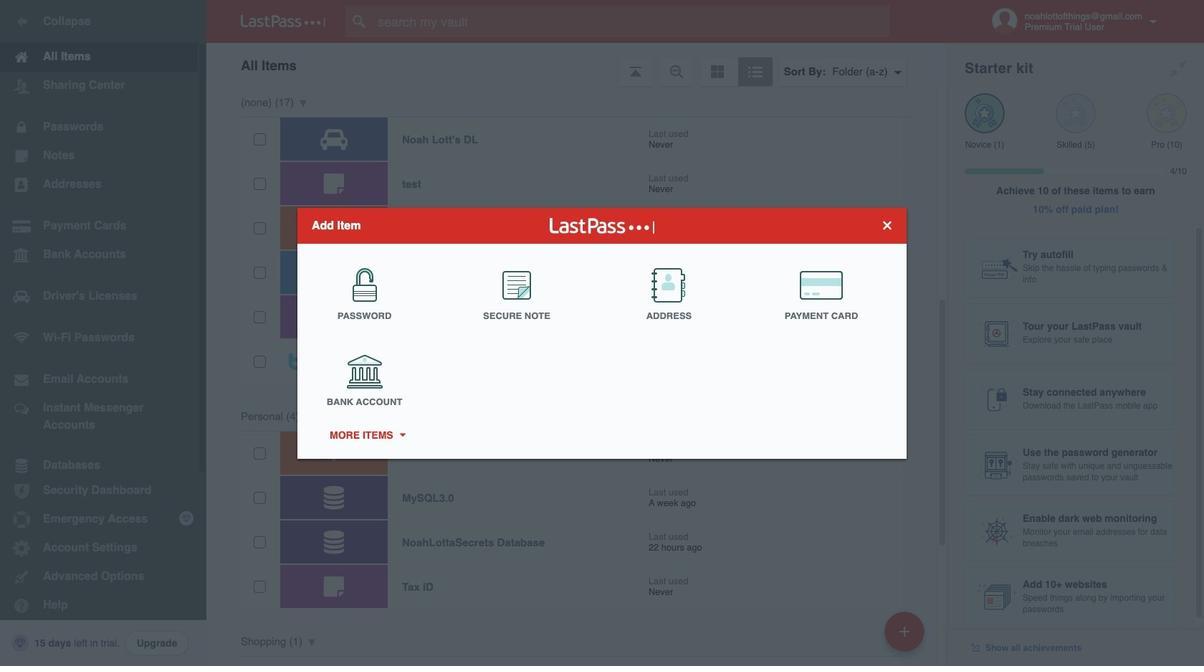 Task type: locate. For each thing, give the bounding box(es) containing it.
search my vault text field
[[346, 6, 919, 37]]

Search search field
[[346, 6, 919, 37]]

dialog
[[298, 208, 907, 459]]



Task type: describe. For each thing, give the bounding box(es) containing it.
main navigation navigation
[[0, 0, 207, 666]]

new item navigation
[[880, 607, 934, 666]]

caret right image
[[397, 433, 407, 437]]

vault options navigation
[[207, 43, 948, 86]]

new item image
[[900, 626, 910, 636]]

lastpass image
[[241, 15, 326, 28]]



